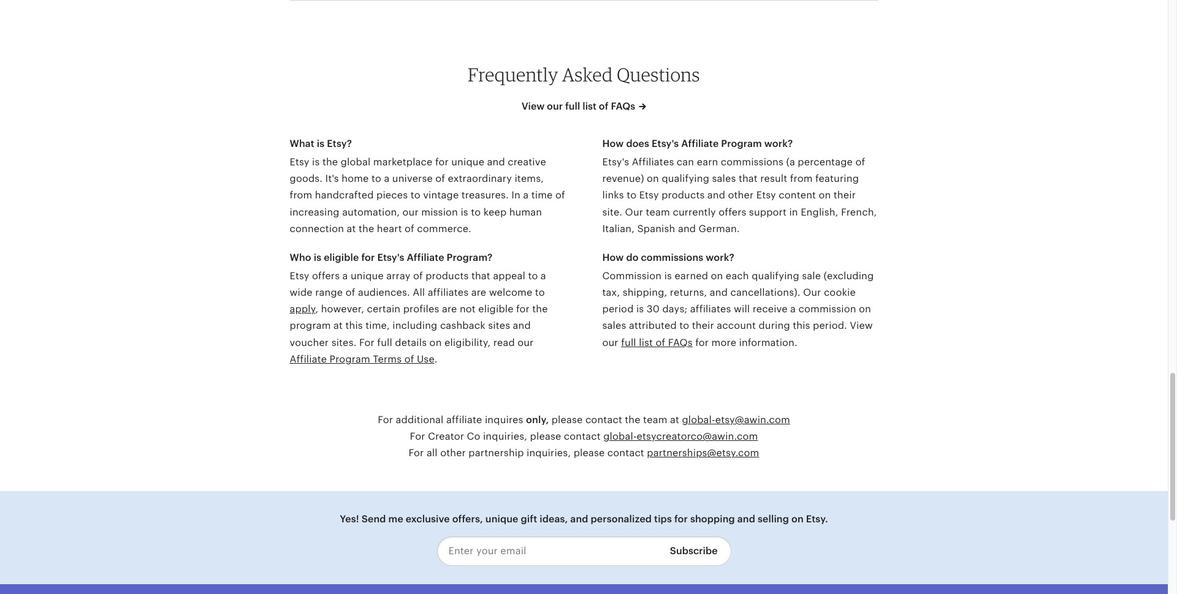 Task type: describe. For each thing, give the bounding box(es) containing it.
offers inside the etsy's affiliates can earn commissions (a percentage of revenue) on qualifying sales that result from featuring links to etsy products and other etsy content on their site. our team currently offers support in english, french, italian, spanish and german.
[[719, 206, 746, 218]]

increasing
[[290, 206, 339, 218]]

on left 'each'
[[711, 270, 723, 282]]

not
[[460, 304, 476, 315]]

our inside etsy is the global marketplace for unique and creative goods. it's home to a universe of extraordinary items, from handcrafted pieces to vintage treasures. in a time of increasing automation, our mission is to keep human connection at the heart of commerce.
[[403, 206, 419, 218]]

qualifying inside the etsy's affiliates can earn commissions (a percentage of revenue) on qualifying sales that result from featuring links to etsy products and other etsy content on their site. our team currently offers support in english, french, italian, spanish and german.
[[662, 173, 709, 185]]

marketplace
[[373, 156, 433, 168]]

of right heart
[[405, 223, 414, 235]]

profiles
[[403, 304, 439, 315]]

certain
[[367, 304, 401, 315]]

global-etsycreatorco@awin.com link
[[603, 431, 758, 443]]

0 vertical spatial eligible
[[324, 252, 359, 264]]

in
[[511, 190, 520, 201]]

result
[[760, 173, 787, 185]]

how does etsy's affiliate program work?
[[602, 138, 793, 150]]

featuring
[[815, 173, 859, 185]]

,
[[315, 304, 318, 315]]

other inside the etsy's affiliates can earn commissions (a percentage of revenue) on qualifying sales that result from featuring links to etsy products and other etsy content on their site. our team currently offers support in english, french, italian, spanish and german.
[[728, 190, 754, 201]]

wide
[[290, 287, 313, 299]]

affiliate
[[446, 414, 482, 426]]

this inside commission is earned on each qualifying sale (excluding tax, shipping, returns, and cancellations). our cookie period is 30 days; affiliates will receive a commission on sales attributed to their account during this period. view our
[[793, 320, 810, 332]]

to right "appeal"
[[528, 270, 538, 282]]

information.
[[739, 337, 798, 349]]

is left 30
[[636, 304, 644, 315]]

send
[[362, 513, 386, 525]]

(a
[[786, 156, 795, 168]]

1 vertical spatial please
[[530, 431, 561, 443]]

days;
[[662, 304, 688, 315]]

universe
[[392, 173, 433, 185]]

is for what is etsy?
[[317, 138, 325, 150]]

additional
[[396, 414, 444, 426]]

for up audiences.
[[361, 252, 375, 264]]

to right welcome
[[535, 287, 545, 299]]

read
[[493, 337, 515, 349]]

and down currently
[[678, 223, 696, 235]]

what
[[290, 138, 314, 150]]

1 vertical spatial inquiries,
[[527, 448, 571, 459]]

questions
[[617, 63, 700, 86]]

home
[[342, 173, 369, 185]]

etsy@awin.com
[[715, 414, 790, 426]]

etsy.
[[806, 513, 828, 525]]

0 vertical spatial work?
[[764, 138, 793, 150]]

what is etsy?
[[290, 138, 352, 150]]

commerce.
[[417, 223, 471, 235]]

all
[[413, 287, 425, 299]]

to inside commission is earned on each qualifying sale (excluding tax, shipping, returns, and cancellations). our cookie period is 30 days; affiliates will receive a commission on sales attributed to their account during this period. view our
[[679, 320, 689, 332]]

a up the pieces
[[384, 173, 390, 185]]

the inside "for additional affiliate inquires only, please contact the team at global-etsy@awin.com for creator co inquiries, please contact global-etsycreatorco@awin.com for all other partnership inquiries, please contact partnerships@etsy.com"
[[625, 414, 640, 426]]

view inside commission is earned on each qualifying sale (excluding tax, shipping, returns, and cancellations). our cookie period is 30 days; affiliates will receive a commission on sales attributed to their account during this period. view our
[[850, 320, 873, 332]]

2 horizontal spatial unique
[[485, 513, 518, 525]]

keep
[[484, 206, 507, 218]]

etsy is the global marketplace for unique and creative goods. it's home to a universe of extraordinary items, from handcrafted pieces to vintage treasures. in a time of increasing automation, our mission is to keep human connection at the heart of commerce.
[[290, 156, 565, 235]]

gift
[[521, 513, 537, 525]]

of inside , however, certain profiles are not eligible for the program at this time, including cashback sites and voucher sites. for full details on eligibility, read our affiliate program terms of use .
[[404, 354, 414, 365]]

frequently asked questions
[[468, 63, 700, 86]]

personalized
[[591, 513, 652, 525]]

co
[[467, 431, 480, 443]]

tips
[[654, 513, 672, 525]]

of up vintage
[[435, 173, 445, 185]]

1 horizontal spatial full
[[565, 101, 580, 112]]

at inside , however, certain profiles are not eligible for the program at this time, including cashback sites and voucher sites. for full details on eligibility, read our affiliate program terms of use .
[[334, 320, 343, 332]]

at inside "for additional affiliate inquires only, please contact the team at global-etsy@awin.com for creator co inquiries, please contact global-etsycreatorco@awin.com for all other partnership inquiries, please contact partnerships@etsy.com"
[[670, 414, 679, 426]]

of up however, in the bottom left of the page
[[346, 287, 355, 299]]

to inside the etsy's affiliates can earn commissions (a percentage of revenue) on qualifying sales that result from featuring links to etsy products and other etsy content on their site. our team currently offers support in english, french, italian, spanish and german.
[[627, 190, 636, 201]]

etsy's affiliates can earn commissions (a percentage of revenue) on qualifying sales that result from featuring links to etsy products and other etsy content on their site. our team currently offers support in english, french, italian, spanish and german.
[[602, 156, 877, 235]]

that inside the "etsy offers a unique array of products that appeal to a wide range of audiences. all affiliates are welcome to apply"
[[471, 270, 490, 282]]

of right time
[[555, 190, 565, 201]]

unique inside the "etsy offers a unique array of products that appeal to a wide range of audiences. all affiliates are welcome to apply"
[[351, 270, 384, 282]]

eligible inside , however, certain profiles are not eligible for the program at this time, including cashback sites and voucher sites. for full details on eligibility, read our affiliate program terms of use .
[[478, 304, 514, 315]]

will
[[734, 304, 750, 315]]

selling
[[758, 513, 789, 525]]

terms
[[373, 354, 402, 365]]

.
[[435, 354, 437, 365]]

etsy inside etsy is the global marketplace for unique and creative goods. it's home to a universe of extraordinary items, from handcrafted pieces to vintage treasures. in a time of increasing automation, our mission is to keep human connection at the heart of commerce.
[[290, 156, 309, 168]]

me
[[388, 513, 403, 525]]

french,
[[841, 206, 877, 218]]

time
[[531, 190, 553, 201]]

of up all
[[413, 270, 423, 282]]

of down the attributed
[[656, 337, 665, 349]]

shopping
[[690, 513, 735, 525]]

how do commissions work?
[[602, 252, 734, 264]]

goods.
[[290, 173, 323, 185]]

sales inside commission is earned on each qualifying sale (excluding tax, shipping, returns, and cancellations). our cookie period is 30 days; affiliates will receive a commission on sales attributed to their account during this period. view our
[[602, 320, 626, 332]]

use
[[417, 354, 435, 365]]

yes!
[[340, 513, 359, 525]]

eligibility,
[[444, 337, 491, 349]]

program inside , however, certain profiles are not eligible for the program at this time, including cashback sites and voucher sites. for full details on eligibility, read our affiliate program terms of use .
[[330, 354, 370, 365]]

2 horizontal spatial full
[[621, 337, 636, 349]]

0 horizontal spatial faqs
[[611, 101, 635, 112]]

the inside , however, certain profiles are not eligible for the program at this time, including cashback sites and voucher sites. for full details on eligibility, read our affiliate program terms of use .
[[532, 304, 548, 315]]

who is eligible for etsy's affiliate program?
[[290, 252, 492, 264]]

creative
[[508, 156, 546, 168]]

apply link
[[290, 304, 315, 315]]

global
[[341, 156, 371, 168]]

for additional affiliate inquires only, please contact the team at global-etsy@awin.com for creator co inquiries, please contact global-etsycreatorco@awin.com for all other partnership inquiries, please contact partnerships@etsy.com
[[378, 414, 790, 459]]

affiliate inside , however, certain profiles are not eligible for the program at this time, including cashback sites and voucher sites. for full details on eligibility, read our affiliate program terms of use .
[[290, 354, 327, 365]]

from inside etsy is the global marketplace for unique and creative goods. it's home to a universe of extraordinary items, from handcrafted pieces to vintage treasures. in a time of increasing automation, our mission is to keep human connection at the heart of commerce.
[[290, 190, 312, 201]]

how for how do commissions work?
[[602, 252, 624, 264]]

attributed
[[629, 320, 677, 332]]

2 vertical spatial contact
[[607, 448, 644, 459]]

1 vertical spatial list
[[639, 337, 653, 349]]

our inside the etsy's affiliates can earn commissions (a percentage of revenue) on qualifying sales that result from featuring links to etsy products and other etsy content on their site. our team currently offers support in english, french, italian, spanish and german.
[[625, 206, 643, 218]]

pieces
[[376, 190, 408, 201]]

account
[[717, 320, 756, 332]]

affiliates inside the "etsy offers a unique array of products that appeal to a wide range of audiences. all affiliates are welcome to apply"
[[428, 287, 469, 299]]

to right home
[[371, 173, 381, 185]]

0 horizontal spatial work?
[[706, 252, 734, 264]]

our inside commission is earned on each qualifying sale (excluding tax, shipping, returns, and cancellations). our cookie period is 30 days; affiliates will receive a commission on sales attributed to their account during this period. view our
[[602, 337, 618, 349]]

commission is earned on each qualifying sale (excluding tax, shipping, returns, and cancellations). our cookie period is 30 days; affiliates will receive a commission on sales attributed to their account during this period. view our
[[602, 270, 874, 349]]

that inside the etsy's affiliates can earn commissions (a percentage of revenue) on qualifying sales that result from featuring links to etsy products and other etsy content on their site. our team currently offers support in english, french, italian, spanish and german.
[[739, 173, 758, 185]]

do
[[626, 252, 639, 264]]

0 vertical spatial please
[[552, 414, 583, 426]]

, however, certain profiles are not eligible for the program at this time, including cashback sites and voucher sites. for full details on eligibility, read our affiliate program terms of use .
[[290, 304, 548, 365]]

welcome
[[489, 287, 532, 299]]

each
[[726, 270, 749, 282]]

are inside , however, certain profiles are not eligible for the program at this time, including cashback sites and voucher sites. for full details on eligibility, read our affiliate program terms of use .
[[442, 304, 457, 315]]

affiliates
[[632, 156, 674, 168]]

a up range
[[342, 270, 348, 282]]

for left additional
[[378, 414, 393, 426]]

view our full list of faqs
[[522, 101, 635, 112]]

a right the in
[[523, 190, 529, 201]]

to down treasures.
[[471, 206, 481, 218]]

is for who is eligible for etsy's affiliate program?
[[314, 252, 321, 264]]

our inside commission is earned on each qualifying sale (excluding tax, shipping, returns, and cancellations). our cookie period is 30 days; affiliates will receive a commission on sales attributed to their account during this period. view our
[[803, 287, 821, 299]]

of inside the view our full list of faqs link
[[599, 101, 608, 112]]

for inside , however, certain profiles are not eligible for the program at this time, including cashback sites and voucher sites. for full details on eligibility, read our affiliate program terms of use .
[[359, 337, 375, 349]]

1 horizontal spatial global-
[[682, 414, 715, 426]]

handcrafted
[[315, 190, 374, 201]]

our inside , however, certain profiles are not eligible for the program at this time, including cashback sites and voucher sites. for full details on eligibility, read our affiliate program terms of use .
[[518, 337, 534, 349]]

subscribe button
[[661, 537, 731, 566]]

on inside , however, certain profiles are not eligible for the program at this time, including cashback sites and voucher sites. for full details on eligibility, read our affiliate program terms of use .
[[430, 337, 442, 349]]

commission
[[798, 304, 856, 315]]

mission
[[421, 206, 458, 218]]

all
[[427, 448, 438, 459]]

english,
[[801, 206, 838, 218]]

and right 'ideas,'
[[570, 513, 588, 525]]

human
[[509, 206, 542, 218]]

0 horizontal spatial commissions
[[641, 252, 703, 264]]

etsy down revenue)
[[639, 190, 659, 201]]

returns,
[[670, 287, 707, 299]]

how for how does etsy's affiliate program work?
[[602, 138, 624, 150]]

the up "it's"
[[322, 156, 338, 168]]

1 horizontal spatial affiliate
[[407, 252, 444, 264]]



Task type: locate. For each thing, give the bounding box(es) containing it.
0 horizontal spatial program
[[330, 354, 370, 365]]

2 horizontal spatial affiliate
[[681, 138, 719, 150]]

(excluding
[[824, 270, 874, 282]]

0 vertical spatial affiliate
[[681, 138, 719, 150]]

1 horizontal spatial at
[[347, 223, 356, 235]]

the down automation,
[[359, 223, 374, 235]]

1 vertical spatial view
[[850, 320, 873, 332]]

0 vertical spatial global-
[[682, 414, 715, 426]]

site.
[[602, 206, 622, 218]]

0 horizontal spatial that
[[471, 270, 490, 282]]

1 horizontal spatial from
[[790, 173, 813, 185]]

view
[[522, 101, 545, 112], [850, 320, 873, 332]]

0 horizontal spatial other
[[440, 448, 466, 459]]

etsy?
[[327, 138, 352, 150]]

1 vertical spatial our
[[803, 287, 821, 299]]

work? up 'each'
[[706, 252, 734, 264]]

0 horizontal spatial our
[[625, 206, 643, 218]]

period
[[602, 304, 634, 315]]

etsy
[[290, 156, 309, 168], [639, 190, 659, 201], [756, 190, 776, 201], [290, 270, 309, 282]]

their up full list of faqs for more information.
[[692, 320, 714, 332]]

full up terms
[[377, 337, 392, 349]]

is right mission
[[461, 206, 468, 218]]

1 horizontal spatial view
[[850, 320, 873, 332]]

other
[[728, 190, 754, 201], [440, 448, 466, 459]]

on down affiliates
[[647, 173, 659, 185]]

on up english,
[[819, 190, 831, 201]]

1 vertical spatial from
[[290, 190, 312, 201]]

and up extraordinary
[[487, 156, 505, 168]]

that
[[739, 173, 758, 185], [471, 270, 490, 282]]

global-etsy@awin.com link
[[682, 414, 790, 426]]

is down how do commissions work?
[[664, 270, 672, 282]]

affiliate down voucher
[[290, 354, 327, 365]]

is right the what
[[317, 138, 325, 150]]

full list of faqs for more information.
[[621, 337, 798, 349]]

faqs down the attributed
[[668, 337, 693, 349]]

a right "appeal"
[[541, 270, 546, 282]]

connection
[[290, 223, 344, 235]]

0 vertical spatial qualifying
[[662, 173, 709, 185]]

etsy's
[[652, 138, 679, 150], [602, 156, 629, 168], [377, 252, 404, 264]]

our inside the view our full list of faqs link
[[547, 101, 563, 112]]

on left etsy. on the right of page
[[791, 513, 804, 525]]

products inside the "etsy offers a unique array of products that appeal to a wide range of audiences. all affiliates are welcome to apply"
[[426, 270, 469, 282]]

of up featuring
[[855, 156, 865, 168]]

etsy's up "array"
[[377, 252, 404, 264]]

0 horizontal spatial affiliates
[[428, 287, 469, 299]]

0 vertical spatial that
[[739, 173, 758, 185]]

qualifying down can
[[662, 173, 709, 185]]

0 vertical spatial unique
[[451, 156, 484, 168]]

their inside commission is earned on each qualifying sale (excluding tax, shipping, returns, and cancellations). our cookie period is 30 days; affiliates will receive a commission on sales attributed to their account during this period. view our
[[692, 320, 714, 332]]

etsy's inside the etsy's affiliates can earn commissions (a percentage of revenue) on qualifying sales that result from featuring links to etsy products and other etsy content on their site. our team currently offers support in english, french, italian, spanish and german.
[[602, 156, 629, 168]]

details
[[395, 337, 427, 349]]

1 vertical spatial products
[[426, 270, 469, 282]]

30
[[647, 304, 660, 315]]

1 horizontal spatial unique
[[451, 156, 484, 168]]

receive
[[753, 304, 788, 315]]

that left result
[[739, 173, 758, 185]]

1 horizontal spatial program
[[721, 138, 762, 150]]

qualifying
[[662, 173, 709, 185], [752, 270, 799, 282]]

affiliates
[[428, 287, 469, 299], [690, 304, 731, 315]]

to down universe
[[411, 190, 420, 201]]

0 horizontal spatial global-
[[603, 431, 637, 443]]

from down goods.
[[290, 190, 312, 201]]

1 vertical spatial eligible
[[478, 304, 514, 315]]

other down creator
[[440, 448, 466, 459]]

at down automation,
[[347, 223, 356, 235]]

of left "use"
[[404, 354, 414, 365]]

the down welcome
[[532, 304, 548, 315]]

and
[[487, 156, 505, 168], [707, 190, 725, 201], [678, 223, 696, 235], [710, 287, 728, 299], [513, 320, 531, 332], [570, 513, 588, 525], [737, 513, 755, 525]]

array
[[386, 270, 410, 282]]

qualifying up the "cancellations)."
[[752, 270, 799, 282]]

0 vertical spatial their
[[834, 190, 856, 201]]

and up currently
[[707, 190, 725, 201]]

our right read at the bottom left of page
[[518, 337, 534, 349]]

offers up range
[[312, 270, 340, 282]]

for up the affiliate program terms of use link
[[359, 337, 375, 349]]

eligible up sites
[[478, 304, 514, 315]]

yes! send me exclusive offers, unique gift ideas, and personalized tips for shopping and selling on etsy.
[[340, 513, 828, 525]]

german.
[[699, 223, 740, 235]]

0 horizontal spatial view
[[522, 101, 545, 112]]

1 horizontal spatial sales
[[712, 173, 736, 185]]

1 horizontal spatial work?
[[764, 138, 793, 150]]

0 vertical spatial affiliates
[[428, 287, 469, 299]]

does
[[626, 138, 649, 150]]

the up global-etsycreatorco@awin.com link
[[625, 414, 640, 426]]

more
[[711, 337, 736, 349]]

from inside the etsy's affiliates can earn commissions (a percentage of revenue) on qualifying sales that result from featuring links to etsy products and other etsy content on their site. our team currently offers support in english, french, italian, spanish and german.
[[790, 173, 813, 185]]

view right period.
[[850, 320, 873, 332]]

their down featuring
[[834, 190, 856, 201]]

sales down earn
[[712, 173, 736, 185]]

1 horizontal spatial this
[[793, 320, 810, 332]]

from
[[790, 173, 813, 185], [290, 190, 312, 201]]

this
[[345, 320, 363, 332], [793, 320, 810, 332]]

their
[[834, 190, 856, 201], [692, 320, 714, 332]]

1 vertical spatial unique
[[351, 270, 384, 282]]

list down the attributed
[[639, 337, 653, 349]]

products up currently
[[662, 190, 705, 201]]

our down the pieces
[[403, 206, 419, 218]]

tax,
[[602, 287, 620, 299]]

team up the spanish
[[646, 206, 670, 218]]

ideas,
[[540, 513, 568, 525]]

commissions
[[721, 156, 784, 168], [641, 252, 703, 264]]

0 horizontal spatial from
[[290, 190, 312, 201]]

including
[[392, 320, 437, 332]]

1 horizontal spatial etsy's
[[602, 156, 629, 168]]

etsy up goods.
[[290, 156, 309, 168]]

0 horizontal spatial at
[[334, 320, 343, 332]]

0 horizontal spatial eligible
[[324, 252, 359, 264]]

1 vertical spatial team
[[643, 414, 667, 426]]

frequently
[[468, 63, 558, 86]]

1 horizontal spatial list
[[639, 337, 653, 349]]

2 vertical spatial etsy's
[[377, 252, 404, 264]]

1 vertical spatial etsy's
[[602, 156, 629, 168]]

at down however, in the bottom left of the page
[[334, 320, 343, 332]]

etsy's up affiliates
[[652, 138, 679, 150]]

etsy offers a unique array of products that appeal to a wide range of audiences. all affiliates are welcome to apply
[[290, 270, 546, 315]]

1 horizontal spatial their
[[834, 190, 856, 201]]

a
[[384, 173, 390, 185], [523, 190, 529, 201], [342, 270, 348, 282], [541, 270, 546, 282], [790, 304, 796, 315]]

0 vertical spatial sales
[[712, 173, 736, 185]]

1 how from the top
[[602, 138, 624, 150]]

apply
[[290, 304, 315, 315]]

of
[[599, 101, 608, 112], [855, 156, 865, 168], [435, 173, 445, 185], [555, 190, 565, 201], [405, 223, 414, 235], [413, 270, 423, 282], [346, 287, 355, 299], [656, 337, 665, 349], [404, 354, 414, 365]]

only,
[[526, 414, 549, 426]]

links
[[602, 190, 624, 201]]

affiliates down returns,
[[690, 304, 731, 315]]

audiences.
[[358, 287, 410, 299]]

treasures.
[[461, 190, 509, 201]]

shipping,
[[623, 287, 667, 299]]

full
[[565, 101, 580, 112], [377, 337, 392, 349], [621, 337, 636, 349]]

sites.
[[331, 337, 357, 349]]

commission
[[602, 270, 662, 282]]

0 horizontal spatial this
[[345, 320, 363, 332]]

for left all
[[409, 448, 424, 459]]

and right sites
[[513, 320, 531, 332]]

and down 'each'
[[710, 287, 728, 299]]

program down sites.
[[330, 354, 370, 365]]

products down program? at the left top of the page
[[426, 270, 469, 282]]

work?
[[764, 138, 793, 150], [706, 252, 734, 264]]

are inside the "etsy offers a unique array of products that appeal to a wide range of audiences. all affiliates are welcome to apply"
[[471, 287, 486, 299]]

earned
[[675, 270, 708, 282]]

creator
[[428, 431, 464, 443]]

0 vertical spatial team
[[646, 206, 670, 218]]

1 horizontal spatial offers
[[719, 206, 746, 218]]

1 vertical spatial faqs
[[668, 337, 693, 349]]

0 vertical spatial program
[[721, 138, 762, 150]]

sales down the 'period'
[[602, 320, 626, 332]]

that down program? at the left top of the page
[[471, 270, 490, 282]]

1 horizontal spatial our
[[803, 287, 821, 299]]

0 horizontal spatial affiliate
[[290, 354, 327, 365]]

faqs up does
[[611, 101, 635, 112]]

offers up german. at the top right of page
[[719, 206, 746, 218]]

1 vertical spatial their
[[692, 320, 714, 332]]

Enter your email field
[[437, 537, 661, 566]]

view down frequently
[[522, 101, 545, 112]]

of inside the etsy's affiliates can earn commissions (a percentage of revenue) on qualifying sales that result from featuring links to etsy products and other etsy content on their site. our team currently offers support in english, french, italian, spanish and german.
[[855, 156, 865, 168]]

for inside , however, certain profiles are not eligible for the program at this time, including cashback sites and voucher sites. for full details on eligibility, read our affiliate program terms of use .
[[516, 304, 530, 315]]

and left selling on the bottom of page
[[737, 513, 755, 525]]

other inside "for additional affiliate inquires only, please contact the team at global-etsy@awin.com for creator co inquiries, please contact global-etsycreatorco@awin.com for all other partnership inquiries, please contact partnerships@etsy.com"
[[440, 448, 466, 459]]

for left more
[[695, 337, 709, 349]]

1 horizontal spatial other
[[728, 190, 754, 201]]

sites
[[488, 320, 510, 332]]

team inside "for additional affiliate inquires only, please contact the team at global-etsy@awin.com for creator co inquiries, please contact global-etsycreatorco@awin.com for all other partnership inquiries, please contact partnerships@etsy.com"
[[643, 414, 667, 426]]

affiliates up not
[[428, 287, 469, 299]]

0 vertical spatial at
[[347, 223, 356, 235]]

1 vertical spatial other
[[440, 448, 466, 459]]

1 horizontal spatial faqs
[[668, 337, 693, 349]]

unique left gift
[[485, 513, 518, 525]]

affiliate
[[681, 138, 719, 150], [407, 252, 444, 264], [290, 354, 327, 365]]

0 vertical spatial view
[[522, 101, 545, 112]]

1 vertical spatial qualifying
[[752, 270, 799, 282]]

2 how from the top
[[602, 252, 624, 264]]

1 vertical spatial commissions
[[641, 252, 703, 264]]

1 horizontal spatial commissions
[[721, 156, 784, 168]]

1 horizontal spatial that
[[739, 173, 758, 185]]

cashback
[[440, 320, 485, 332]]

0 horizontal spatial unique
[[351, 270, 384, 282]]

this up sites.
[[345, 320, 363, 332]]

for
[[435, 156, 449, 168], [361, 252, 375, 264], [516, 304, 530, 315], [695, 337, 709, 349], [674, 513, 688, 525]]

a right the receive
[[790, 304, 796, 315]]

program up result
[[721, 138, 762, 150]]

offers,
[[452, 513, 483, 525]]

full inside , however, certain profiles are not eligible for the program at this time, including cashback sites and voucher sites. for full details on eligibility, read our affiliate program terms of use .
[[377, 337, 392, 349]]

at inside etsy is the global marketplace for unique and creative goods. it's home to a universe of extraordinary items, from handcrafted pieces to vintage treasures. in a time of increasing automation, our mission is to keep human connection at the heart of commerce.
[[347, 223, 356, 235]]

0 horizontal spatial sales
[[602, 320, 626, 332]]

0 horizontal spatial qualifying
[[662, 173, 709, 185]]

for down additional
[[410, 431, 425, 443]]

commissions inside the etsy's affiliates can earn commissions (a percentage of revenue) on qualifying sales that result from featuring links to etsy products and other etsy content on their site. our team currently offers support in english, french, italian, spanish and german.
[[721, 156, 784, 168]]

our down the 'period'
[[602, 337, 618, 349]]

1 horizontal spatial products
[[662, 190, 705, 201]]

0 vertical spatial offers
[[719, 206, 746, 218]]

at up global-etsycreatorco@awin.com link
[[670, 414, 679, 426]]

their inside the etsy's affiliates can earn commissions (a percentage of revenue) on qualifying sales that result from featuring links to etsy products and other etsy content on their site. our team currently offers support in english, french, italian, spanish and german.
[[834, 190, 856, 201]]

1 vertical spatial that
[[471, 270, 490, 282]]

unique up extraordinary
[[451, 156, 484, 168]]

a inside commission is earned on each qualifying sale (excluding tax, shipping, returns, and cancellations). our cookie period is 30 days; affiliates will receive a commission on sales attributed to their account during this period. view our
[[790, 304, 796, 315]]

our down sale
[[803, 287, 821, 299]]

please
[[552, 414, 583, 426], [530, 431, 561, 443], [574, 448, 605, 459]]

revenue)
[[602, 173, 644, 185]]

and inside commission is earned on each qualifying sale (excluding tax, shipping, returns, and cancellations). our cookie period is 30 days; affiliates will receive a commission on sales attributed to their account during this period. view our
[[710, 287, 728, 299]]

2 horizontal spatial etsy's
[[652, 138, 679, 150]]

qualifying inside commission is earned on each qualifying sale (excluding tax, shipping, returns, and cancellations). our cookie period is 30 days; affiliates will receive a commission on sales attributed to their account during this period. view our
[[752, 270, 799, 282]]

inquires
[[485, 414, 523, 426]]

1 this from the left
[[345, 320, 363, 332]]

vintage
[[423, 190, 459, 201]]

are left not
[[442, 304, 457, 315]]

italian,
[[602, 223, 635, 235]]

support
[[749, 206, 787, 218]]

0 horizontal spatial products
[[426, 270, 469, 282]]

exclusive
[[406, 513, 450, 525]]

0 vertical spatial contact
[[585, 414, 622, 426]]

for down welcome
[[516, 304, 530, 315]]

0 horizontal spatial full
[[377, 337, 392, 349]]

2 vertical spatial please
[[574, 448, 605, 459]]

unique up audiences.
[[351, 270, 384, 282]]

unique inside etsy is the global marketplace for unique and creative goods. it's home to a universe of extraordinary items, from handcrafted pieces to vintage treasures. in a time of increasing automation, our mission is to keep human connection at the heart of commerce.
[[451, 156, 484, 168]]

and inside etsy is the global marketplace for unique and creative goods. it's home to a universe of extraordinary items, from handcrafted pieces to vintage treasures. in a time of increasing automation, our mission is to keep human connection at the heart of commerce.
[[487, 156, 505, 168]]

team up global-etsycreatorco@awin.com link
[[643, 414, 667, 426]]

sales
[[712, 173, 736, 185], [602, 320, 626, 332]]

affiliate program terms of use link
[[290, 354, 435, 365]]

0 horizontal spatial are
[[442, 304, 457, 315]]

etsy's up revenue)
[[602, 156, 629, 168]]

1 vertical spatial program
[[330, 354, 370, 365]]

0 vertical spatial list
[[583, 101, 596, 112]]

1 vertical spatial affiliates
[[690, 304, 731, 315]]

1 vertical spatial affiliate
[[407, 252, 444, 264]]

sales inside the etsy's affiliates can earn commissions (a percentage of revenue) on qualifying sales that result from featuring links to etsy products and other etsy content on their site. our team currently offers support in english, french, italian, spanish and german.
[[712, 173, 736, 185]]

1 horizontal spatial eligible
[[478, 304, 514, 315]]

etsy up support
[[756, 190, 776, 201]]

range
[[315, 287, 343, 299]]

from up content at the right of the page
[[790, 173, 813, 185]]

offers inside the "etsy offers a unique array of products that appeal to a wide range of audiences. all affiliates are welcome to apply"
[[312, 270, 340, 282]]

1 vertical spatial work?
[[706, 252, 734, 264]]

team inside the etsy's affiliates can earn commissions (a percentage of revenue) on qualifying sales that result from featuring links to etsy products and other etsy content on their site. our team currently offers support in english, french, italian, spanish and german.
[[646, 206, 670, 218]]

partnership
[[469, 448, 524, 459]]

this inside , however, certain profiles are not eligible for the program at this time, including cashback sites and voucher sites. for full details on eligibility, read our affiliate program terms of use .
[[345, 320, 363, 332]]

2 vertical spatial affiliate
[[290, 354, 327, 365]]

0 vertical spatial commissions
[[721, 156, 784, 168]]

work? up (a
[[764, 138, 793, 150]]

other up support
[[728, 190, 754, 201]]

view our full list of faqs link
[[522, 100, 646, 112]]

during
[[759, 320, 790, 332]]

and inside , however, certain profiles are not eligible for the program at this time, including cashback sites and voucher sites. for full details on eligibility, read our affiliate program terms of use .
[[513, 320, 531, 332]]

our down frequently asked questions
[[547, 101, 563, 112]]

1 vertical spatial are
[[442, 304, 457, 315]]

0 horizontal spatial etsy's
[[377, 252, 404, 264]]

0 vertical spatial our
[[625, 206, 643, 218]]

1 horizontal spatial are
[[471, 287, 486, 299]]

etsy inside the "etsy offers a unique array of products that appeal to a wide range of audiences. all affiliates are welcome to apply"
[[290, 270, 309, 282]]

products inside the etsy's affiliates can earn commissions (a percentage of revenue) on qualifying sales that result from featuring links to etsy products and other etsy content on their site. our team currently offers support in english, french, italian, spanish and german.
[[662, 190, 705, 201]]

affiliates inside commission is earned on each qualifying sale (excluding tax, shipping, returns, and cancellations). our cookie period is 30 days; affiliates will receive a commission on sales attributed to their account during this period. view our
[[690, 304, 731, 315]]

2 vertical spatial unique
[[485, 513, 518, 525]]

0 vertical spatial are
[[471, 287, 486, 299]]

full down the attributed
[[621, 337, 636, 349]]

list down asked
[[583, 101, 596, 112]]

1 vertical spatial how
[[602, 252, 624, 264]]

program?
[[447, 252, 492, 264]]

0 vertical spatial how
[[602, 138, 624, 150]]

inquiries, down the inquires
[[483, 431, 527, 443]]

0 vertical spatial products
[[662, 190, 705, 201]]

content
[[779, 190, 816, 201]]

0 vertical spatial etsy's
[[652, 138, 679, 150]]

to down days;
[[679, 320, 689, 332]]

subscribe
[[670, 546, 718, 557]]

who
[[290, 252, 311, 264]]

for right tips at the right bottom of page
[[674, 513, 688, 525]]

1 vertical spatial contact
[[564, 431, 601, 443]]

are up not
[[471, 287, 486, 299]]

is for etsy is the global marketplace for unique and creative goods. it's home to a universe of extraordinary items, from handcrafted pieces to vintage treasures. in a time of increasing automation, our mission is to keep human connection at the heart of commerce.
[[312, 156, 320, 168]]

0 vertical spatial other
[[728, 190, 754, 201]]

heart
[[377, 223, 402, 235]]

at
[[347, 223, 356, 235], [334, 320, 343, 332], [670, 414, 679, 426]]

1 vertical spatial offers
[[312, 270, 340, 282]]

affiliate up "array"
[[407, 252, 444, 264]]

extraordinary
[[448, 173, 512, 185]]

on down (excluding
[[859, 304, 871, 315]]

0 vertical spatial inquiries,
[[483, 431, 527, 443]]

for inside etsy is the global marketplace for unique and creative goods. it's home to a universe of extraordinary items, from handcrafted pieces to vintage treasures. in a time of increasing automation, our mission is to keep human connection at the heart of commerce.
[[435, 156, 449, 168]]

full down frequently asked questions
[[565, 101, 580, 112]]

our
[[625, 206, 643, 218], [803, 287, 821, 299]]

inquiries,
[[483, 431, 527, 443], [527, 448, 571, 459]]

is for commission is earned on each qualifying sale (excluding tax, shipping, returns, and cancellations). our cookie period is 30 days; affiliates will receive a commission on sales attributed to their account during this period. view our
[[664, 270, 672, 282]]

our right site.
[[625, 206, 643, 218]]

spanish
[[637, 223, 675, 235]]

0 horizontal spatial list
[[583, 101, 596, 112]]

2 this from the left
[[793, 320, 810, 332]]

this right during
[[793, 320, 810, 332]]

period.
[[813, 320, 847, 332]]

of down asked
[[599, 101, 608, 112]]



Task type: vqa. For each thing, say whether or not it's contained in the screenshot.
"Craft" at the right
no



